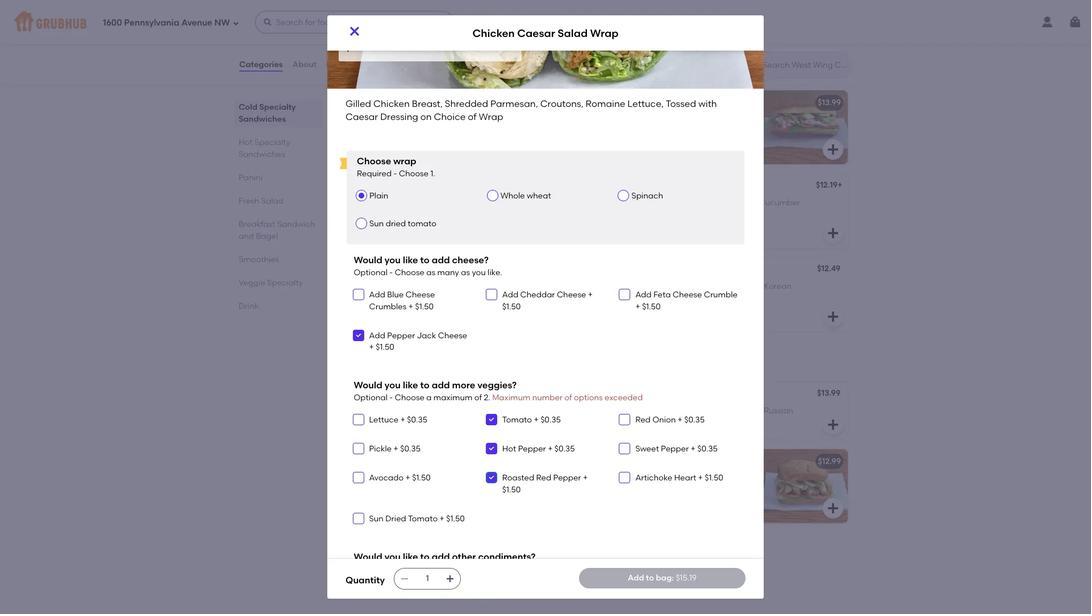 Task type: vqa. For each thing, say whether or not it's contained in the screenshot.
'sauerkraut,'
yes



Task type: describe. For each thing, give the bounding box(es) containing it.
fresh
[[239, 196, 259, 206]]

cheddar
[[521, 290, 555, 300]]

2 vertical spatial lettuce,
[[355, 304, 386, 314]]

pepper for sweet
[[661, 444, 689, 454]]

bread. for veggie
[[659, 209, 684, 219]]

beef, for beef
[[392, 406, 411, 415]]

breakfast sandwich and bagel
[[239, 219, 315, 241]]

$1.50 down hot beef pastrami, melted swiss, homemade coleslaw, russian dressing on toasted rye.
[[446, 514, 465, 524]]

specialty for veggie specialty
[[267, 278, 303, 288]]

cucumber
[[759, 198, 800, 207]]

nw
[[215, 17, 230, 28]]

panini
[[239, 173, 263, 183]]

maximum
[[434, 393, 473, 402]]

hot pepper + $0.35
[[502, 444, 575, 454]]

crumble
[[704, 290, 738, 300]]

svg image for chicken caesar salad wrap
[[348, 24, 362, 38]]

drink
[[239, 301, 259, 311]]

grilled chicken breast on focaccia hot sandwich
[[609, 457, 803, 466]]

cold for club cold sandwich
[[375, 98, 394, 108]]

to for more
[[420, 380, 430, 391]]

- inside choose wrap required - choose 1.
[[394, 169, 397, 178]]

lettuce, inside avocado, lettuce, tomato, red onion, cucumber on choice of bread.
[[648, 198, 679, 207]]

$12.19
[[816, 180, 838, 190]]

hot up corn
[[641, 390, 655, 399]]

on inside hot roast beef and roast turkey breast, melted provolone, russian dressing on toasted sub roll.
[[463, 568, 473, 577]]

veggie for veggie specialty
[[239, 278, 265, 288]]

add for add blue cheese crumbles
[[369, 290, 385, 300]]

plain
[[370, 191, 389, 201]]

toasted inside hot roast beef, melted jalapeno havarti, horseradish and worcestershire sauce on toasted sub.
[[469, 417, 498, 427]]

tomato, for turkey breast, provolone, avocado, lettuce, tomato, mayo on sub roll.
[[640, 42, 671, 52]]

choose inside would you like to add more veggies? optional - choose a maximum of 2. maximum number of options exceeded
[[395, 393, 425, 402]]

categories
[[239, 60, 283, 69]]

sub.
[[500, 417, 516, 427]]

veggie for veggie
[[609, 182, 637, 191]]

add cheddar cheese + $1.50
[[502, 290, 593, 311]]

russian inside hot beef pastrami, melted swiss, homemade coleslaw, russian dressing on toasted rye.
[[392, 484, 422, 494]]

red onion + $0.35
[[636, 415, 705, 425]]

jalapeno
[[415, 390, 452, 399]]

hot specialty sandwiches tab
[[239, 136, 318, 160]]

melted for toasted
[[666, 406, 693, 415]]

reviews button
[[326, 44, 359, 85]]

sun dried tomato + $1.50
[[369, 514, 465, 524]]

dressing inside hot roast beef and roast turkey breast, melted provolone, russian dressing on toasted sub roll.
[[429, 568, 461, 577]]

other
[[452, 551, 476, 562]]

red inside roasted red pepper + $1.50
[[536, 473, 552, 483]]

salad inside chicken caesar salad wrap $15.19
[[444, 26, 479, 41]]

$1.50 right 'avocado'
[[412, 473, 431, 483]]

italian cold sandwich
[[355, 182, 441, 191]]

swiss,
[[695, 406, 717, 415]]

add blue cheese crumbles
[[369, 290, 435, 311]]

cheese for crumble
[[673, 290, 702, 300]]

0 vertical spatial breast,
[[412, 98, 443, 109]]

bacon, inside ham, turkey, crispy bacon, lettuce, tomato, mayo on toasted choice of bread.
[[430, 114, 457, 124]]

avocado, lettuce, tomato, red onion, cucumber on choice of bread.
[[609, 198, 800, 219]]

sweet
[[636, 444, 659, 454]]

cobbie cold sandwich image
[[763, 91, 848, 164]]

cold for italian cold sandwich
[[382, 182, 401, 191]]

specialty for cold specialty sandwiches
[[259, 102, 296, 112]]

1 vertical spatial chicken caesar salad wrap
[[355, 265, 465, 275]]

tomato, for grilled chicken breast, avocado, lettuce, tomato, honey mustard on rosemary focaccia.
[[640, 484, 671, 494]]

rye. inside hot beef pastrami, melted swiss, homemade coleslaw, russian dressing on toasted rye.
[[501, 484, 515, 494]]

0 vertical spatial lettuce,
[[628, 98, 664, 109]]

and inside hot roast beef, melted jalapeno havarti, horseradish and worcestershire sauce on toasted sub.
[[355, 417, 370, 427]]

blt cold sandwich
[[355, 14, 430, 24]]

$12.19 +
[[816, 180, 843, 190]]

tomato,
[[681, 198, 713, 207]]

pepper inside roasted red pepper + $1.50
[[553, 473, 581, 483]]

ham,
[[355, 114, 376, 124]]

toasted inside hot corn beef, melted swiss, sauerkraut, russian dressing on toasted rye.
[[655, 417, 685, 427]]

choose up required
[[357, 156, 391, 167]]

options
[[574, 393, 603, 402]]

$12.49 for $12.49
[[818, 264, 841, 274]]

sandwich inside button
[[402, 182, 441, 191]]

pickle
[[369, 444, 392, 454]]

1600 pennsylvania avenue nw
[[103, 17, 230, 28]]

panini tab
[[239, 172, 318, 184]]

3 would from the top
[[354, 551, 383, 562]]

hot corn beef, melted swiss, sauerkraut, russian dressing on toasted rye.
[[609, 406, 794, 427]]

provolone, inside hot roast beef and roast turkey breast, melted provolone, russian dressing on toasted sub roll.
[[355, 568, 395, 577]]

$0.35 right onion
[[685, 415, 705, 425]]

would for would you like to add cheese?
[[354, 255, 383, 266]]

2.
[[484, 393, 491, 402]]

about button
[[292, 44, 317, 85]]

smoothies tab
[[239, 254, 318, 266]]

feta
[[654, 290, 671, 300]]

cheese?
[[452, 255, 489, 266]]

1 vertical spatial gilled
[[355, 281, 377, 291]]

of inside honey maple turkey, avocado, spinach, korean bbq sauce, mayo on choice of wrap
[[721, 293, 729, 302]]

choice inside honey maple turkey, avocado, spinach, korean bbq sauce, mayo on choice of wrap
[[691, 293, 719, 302]]

- inside 'would you like to add cheese? optional - choose as many as you like.'
[[390, 268, 393, 277]]

worcestershire
[[372, 417, 430, 427]]

sandwich up red onion + $0.35
[[657, 390, 696, 399]]

sandwiches for cold
[[239, 114, 286, 124]]

roll. inside turkey breast, provolone, avocado, lettuce, tomato, mayo on sub roll.
[[724, 42, 738, 52]]

of inside crispy bacon, lettuce, tomato, mayo on toasted choice of bread.
[[383, 42, 390, 52]]

choose inside 'would you like to add cheese? optional - choose as many as you like.'
[[395, 268, 425, 277]]

toasted inside crispy bacon, lettuce, tomato, mayo on toasted choice of bread.
[[509, 30, 539, 40]]

breast, inside turkey breast, provolone, avocado, lettuce, tomato, mayo on sub roll.
[[636, 30, 663, 40]]

toasted inside hot roast beef and roast turkey breast, melted provolone, russian dressing on toasted sub roll.
[[475, 568, 504, 577]]

0 vertical spatial dressing
[[380, 111, 418, 122]]

rueben hot sandwich
[[609, 390, 696, 399]]

add feta cheese crumble + $1.50
[[636, 290, 738, 311]]

sandwich inside breakfast sandwich and bagel
[[277, 219, 315, 229]]

2 as from the left
[[461, 268, 470, 277]]

mayo for ham, turkey, crispy bacon, lettuce, tomato, mayo on toasted choice of bread.
[[522, 114, 544, 124]]

pennsylvania
[[124, 17, 179, 28]]

chicken caesar salad wrap image
[[508, 258, 594, 332]]

tomato, for ham, turkey, crispy bacon, lettuce, tomato, mayo on toasted choice of bread.
[[490, 114, 520, 124]]

add for add to bag: $15.19
[[628, 573, 644, 583]]

$0.35 down a
[[407, 415, 428, 425]]

bread. for blt cold sandwich
[[392, 42, 418, 52]]

cobbie
[[609, 98, 638, 108]]

choice for veggie
[[621, 209, 647, 219]]

tasty turkey cold sandwich image
[[763, 7, 848, 81]]

+ inside "add feta cheese crumble + $1.50"
[[636, 302, 640, 311]]

italian cold sandwich image
[[508, 174, 594, 248]]

avocado, for on
[[697, 473, 734, 482]]

bbq
[[609, 293, 626, 302]]

turkey
[[451, 556, 474, 566]]

to left bag:
[[646, 573, 654, 583]]

breast, inside hot roast beef and roast turkey breast, melted provolone, russian dressing on toasted sub roll.
[[476, 556, 503, 566]]

1 vertical spatial shredded
[[441, 281, 479, 291]]

2 vertical spatial choice
[[401, 316, 429, 325]]

mayo for turkey breast, provolone, avocado, lettuce, tomato, mayo on sub roll.
[[673, 42, 695, 52]]

melted for on
[[429, 473, 456, 482]]

salad inside tab
[[261, 196, 284, 206]]

0 vertical spatial gilled chicken breast, shredded parmesan, croutons, romaine lettuce, tossed with caesar dressing on choice of wrap
[[346, 98, 719, 122]]

coleslaw,
[[355, 484, 390, 494]]

hot roast beef, melted jalapeno havarti, horseradish and worcestershire sauce on toasted sub.
[[355, 406, 555, 427]]

avocado, inside avocado, lettuce, tomato, red onion, cucumber on choice of bread.
[[609, 198, 646, 207]]

on inside avocado, lettuce, tomato, red onion, cucumber on choice of bread.
[[609, 209, 619, 219]]

optional inside would you like to add more veggies? optional - choose a maximum of 2. maximum number of options exceeded
[[354, 393, 388, 402]]

hot for hot corn beef, melted swiss, sauerkraut, russian dressing on toasted rye.
[[609, 406, 623, 415]]

sandwich up the jalapeno
[[454, 390, 493, 399]]

spinach,
[[729, 281, 762, 291]]

$1.50 up mustard
[[705, 473, 724, 483]]

1 horizontal spatial parmesan,
[[491, 98, 538, 109]]

lettuce + $0.35
[[369, 415, 428, 425]]

mayo
[[657, 293, 678, 302]]

drink tab
[[239, 300, 318, 312]]

sub inside hot roast beef and roast turkey breast, melted provolone, russian dressing on toasted sub roll.
[[506, 568, 520, 577]]

italian
[[355, 182, 380, 191]]

grilled for grilled chicken breast, avocado, lettuce, tomato, honey mustard on rosemary focaccia.
[[609, 473, 635, 482]]

sauerkraut,
[[718, 406, 762, 415]]

$12.49 for $12.49 +
[[560, 97, 583, 106]]

add pepper jack  cheese + $1.50
[[369, 331, 468, 352]]

tomato
[[408, 219, 437, 229]]

$1.50 inside add pepper jack  cheese + $1.50
[[376, 342, 394, 352]]

$13.99 for hot corn beef, melted swiss, sauerkraut, russian dressing on toasted rye.
[[818, 388, 841, 398]]

sun for sun dried tomato
[[370, 219, 384, 229]]

ham, turkey, crispy bacon, lettuce, tomato, mayo on toasted choice of bread.
[[355, 114, 544, 135]]

on inside hot roast beef, melted jalapeno havarti, horseradish and worcestershire sauce on toasted sub.
[[457, 417, 467, 427]]

jack
[[417, 331, 436, 340]]

lettuce, for grilled chicken breast, avocado, lettuce, tomato, honey mustard on rosemary focaccia.
[[609, 484, 639, 494]]

wrap inside chicken caesar salad wrap $15.19
[[482, 26, 515, 41]]

cold specialty sandwiches tab
[[239, 101, 318, 125]]

of inside avocado, lettuce, tomato, red onion, cucumber on choice of bread.
[[649, 209, 657, 219]]

tasty
[[609, 14, 630, 24]]

provolone, inside turkey breast, provolone, avocado, lettuce, tomato, mayo on sub roll.
[[665, 30, 705, 40]]

wheat
[[527, 191, 551, 201]]

optional inside 'would you like to add cheese? optional - choose as many as you like.'
[[354, 268, 388, 277]]

add for add feta cheese crumble + $1.50
[[636, 290, 652, 300]]

on inside turkey breast, provolone, avocado, lettuce, tomato, mayo on sub roll.
[[697, 42, 707, 52]]

melted for sauce
[[413, 406, 441, 415]]

$0.35 up roasted red pepper + $1.50
[[555, 444, 575, 454]]

hot for hot beef pastrami, melted swiss, homemade coleslaw, russian dressing on toasted rye.
[[355, 473, 369, 482]]

$0.35 down number
[[541, 415, 561, 425]]

sun for sun dried tomato + $1.50
[[369, 514, 384, 524]]

blt
[[355, 14, 369, 24]]

$1.50 inside roasted red pepper + $1.50
[[502, 485, 521, 494]]

roast up input item quantity number field at left
[[429, 556, 449, 566]]

cold up turkey breast, provolone, avocado, lettuce, tomato, mayo on sub roll.
[[659, 14, 678, 24]]

sandwich left the $12.99
[[765, 457, 803, 466]]

+ inside the add cheddar cheese + $1.50
[[588, 290, 593, 300]]

condiments?
[[478, 551, 536, 562]]

lettuce, inside crispy bacon, lettuce, tomato, mayo on toasted choice of bread.
[[410, 30, 439, 40]]

1 horizontal spatial tomato
[[502, 415, 532, 425]]

mustard
[[699, 484, 731, 494]]

dried
[[386, 514, 406, 524]]

beef inside hot beef pastrami, melted swiss, homemade coleslaw, russian dressing on toasted rye.
[[371, 473, 388, 482]]

svg image for sweet pepper
[[622, 445, 628, 452]]

wrap inside honey maple turkey, avocado, spinach, korean bbq sauce, mayo on choice of wrap
[[730, 293, 752, 302]]

beef, for sandwich
[[645, 406, 664, 415]]

0 vertical spatial shredded
[[445, 98, 488, 109]]

add to bag: $15.19
[[628, 573, 697, 583]]

chicken inside chicken caesar salad wrap $15.19
[[346, 26, 395, 41]]

you for other
[[385, 551, 401, 562]]

$15.19 inside chicken caesar salad wrap $15.19
[[346, 42, 371, 53]]

0 vertical spatial gilled
[[346, 98, 371, 109]]

$0.35 down worcestershire on the left bottom of page
[[400, 444, 421, 454]]

pepper for add
[[387, 331, 415, 340]]

pastrami,
[[390, 473, 427, 482]]

number
[[533, 393, 563, 402]]

1 horizontal spatial choice
[[434, 111, 466, 122]]

horseradish
[[510, 406, 555, 415]]

on inside grilled chicken breast, avocado, lettuce, tomato, honey mustard on rosemary focaccia.
[[733, 484, 743, 494]]

tomato + $0.35
[[502, 415, 561, 425]]

svg image for hot pepper
[[488, 445, 495, 452]]

sub inside turkey breast, provolone, avocado, lettuce, tomato, mayo on sub roll.
[[709, 42, 722, 52]]

chicken
[[637, 473, 667, 482]]

and inside breakfast sandwich and bagel
[[239, 231, 254, 241]]

roasted
[[502, 473, 534, 483]]

hot beef pastrami, melted swiss, homemade coleslaw, russian dressing on toasted rye. button
[[348, 449, 594, 523]]

choose wrap required - choose 1.
[[357, 156, 436, 178]]

1 vertical spatial $15.19
[[676, 573, 697, 583]]

categories button
[[239, 44, 284, 85]]

hot roast beef jalapeno sandwich
[[355, 390, 493, 399]]

beef inside hot roast beef and roast turkey breast, melted provolone, russian dressing on toasted sub roll.
[[392, 556, 410, 566]]

on inside crispy bacon, lettuce, tomato, mayo on toasted choice of bread.
[[497, 30, 507, 40]]

roasted red pepper + $1.50
[[502, 473, 588, 494]]

0 vertical spatial croutons,
[[540, 98, 584, 109]]

smoothies
[[239, 255, 279, 264]]

breakfast sandwich and bagel tab
[[239, 218, 318, 242]]

dressing inside hot beef pastrami, melted swiss, homemade coleslaw, russian dressing on toasted rye.
[[424, 484, 456, 494]]

lettuce, for turkey breast, provolone, avocado, lettuce, tomato, mayo on sub roll.
[[609, 42, 639, 52]]

svg image for add cheddar cheese
[[488, 291, 495, 298]]

+ inside add pepper jack  cheese + $1.50
[[369, 342, 374, 352]]

1 horizontal spatial red
[[636, 415, 651, 425]]

sandwich up turkey breast, provolone, avocado, lettuce, tomato, mayo on sub roll.
[[680, 14, 718, 24]]

choose down wrap
[[399, 169, 429, 178]]

roast for beef
[[371, 556, 390, 566]]

svg image for add pepper jack  cheese
[[355, 332, 362, 339]]



Task type: locate. For each thing, give the bounding box(es) containing it.
1 vertical spatial optional
[[354, 393, 388, 402]]

breast
[[671, 457, 697, 466]]

bacon, inside crispy bacon, lettuce, tomato, mayo on toasted choice of bread.
[[381, 30, 408, 40]]

$1.50 down "roasted"
[[502, 485, 521, 494]]

2 vertical spatial mayo
[[522, 114, 544, 124]]

lettuce, inside turkey breast, provolone, avocado, lettuce, tomato, mayo on sub roll.
[[609, 42, 639, 52]]

would you like to add more veggies? optional - choose a maximum of 2. maximum number of options exceeded
[[354, 380, 643, 402]]

3 like from the top
[[403, 551, 418, 562]]

add for add cheddar cheese + $1.50
[[502, 290, 519, 300]]

choice inside crispy bacon, lettuce, tomato, mayo on toasted choice of bread.
[[355, 42, 381, 52]]

hot roast beef and roast turkey breast, melted provolone, russian dressing on toasted sub roll. button
[[348, 533, 594, 590]]

toasted inside ham, turkey, crispy bacon, lettuce, tomato, mayo on toasted choice of bread.
[[366, 126, 396, 135]]

lettuce, for ham, turkey, crispy bacon, lettuce, tomato, mayo on toasted choice of bread.
[[459, 114, 488, 124]]

breast, down the tasty turkey cold sandwich
[[636, 30, 663, 40]]

would inside 'would you like to add cheese? optional - choose as many as you like.'
[[354, 255, 383, 266]]

red inside avocado, lettuce, tomato, red onion, cucumber on choice of bread.
[[715, 198, 730, 207]]

2 beef, from the left
[[645, 406, 664, 415]]

0 horizontal spatial tossed
[[388, 304, 414, 314]]

grilled chicken breast, avocado, lettuce, tomato, honey mustard on rosemary focaccia.
[[609, 473, 743, 505]]

svg image for add feta cheese crumble
[[622, 291, 628, 298]]

crispy bacon, lettuce, tomato, mayo on toasted choice of bread.
[[355, 30, 539, 52]]

1 vertical spatial avocado,
[[690, 281, 727, 291]]

melted down a
[[413, 406, 441, 415]]

add left cheddar
[[502, 290, 519, 300]]

Input item quantity number field
[[415, 569, 440, 589]]

specialty inside "tab"
[[267, 278, 303, 288]]

choice inside avocado, lettuce, tomato, red onion, cucumber on choice of bread.
[[621, 209, 647, 219]]

club
[[355, 98, 373, 108]]

1 vertical spatial rye.
[[501, 484, 515, 494]]

- inside would you like to add more veggies? optional - choose a maximum of 2. maximum number of options exceeded
[[390, 393, 393, 402]]

you down cheese? at left top
[[472, 268, 486, 277]]

svg image
[[1069, 15, 1083, 29], [263, 18, 272, 27], [827, 59, 840, 73], [572, 143, 586, 157], [355, 291, 362, 298], [827, 310, 840, 324], [355, 416, 362, 423], [488, 416, 495, 423], [827, 418, 840, 432], [355, 445, 362, 452], [355, 474, 362, 481], [622, 474, 628, 481], [827, 502, 840, 515], [572, 569, 586, 582], [400, 574, 409, 583], [446, 574, 455, 583]]

cheese inside "add feta cheese crumble + $1.50"
[[673, 290, 702, 300]]

sandwiches for hot
[[239, 150, 285, 159]]

0 vertical spatial tomato
[[502, 415, 532, 425]]

1 vertical spatial choice
[[398, 126, 424, 135]]

would you like to add other condiments?
[[354, 551, 536, 562]]

russian down pastrami,
[[392, 484, 422, 494]]

sandwiches inside hot specialty sandwiches
[[239, 150, 285, 159]]

jalapeno
[[442, 406, 477, 415]]

cold right the "blt"
[[371, 14, 389, 24]]

on inside hot corn beef, melted swiss, sauerkraut, russian dressing on toasted rye.
[[644, 417, 654, 427]]

1 vertical spatial $12.49
[[818, 264, 841, 274]]

1 vertical spatial mayo
[[673, 42, 695, 52]]

specialty inside cold specialty sandwiches
[[259, 102, 296, 112]]

$11.49
[[561, 13, 583, 23]]

0 vertical spatial and
[[239, 231, 254, 241]]

1 horizontal spatial mayo
[[522, 114, 544, 124]]

sandwich up chicken caesar salad wrap $15.19
[[391, 14, 430, 24]]

$11.49 +
[[561, 13, 588, 23]]

pepper
[[387, 331, 415, 340], [518, 444, 546, 454], [661, 444, 689, 454], [553, 473, 581, 483]]

choice for blt cold sandwich
[[355, 42, 381, 52]]

1 grilled from the top
[[609, 457, 635, 466]]

focaccia
[[710, 457, 747, 466]]

tossed
[[666, 98, 697, 109], [388, 304, 414, 314]]

add inside "add feta cheese crumble + $1.50"
[[636, 290, 652, 300]]

mayo inside ham, turkey, crispy bacon, lettuce, tomato, mayo on toasted choice of bread.
[[522, 114, 544, 124]]

on
[[497, 30, 507, 40], [697, 42, 707, 52], [421, 111, 432, 122], [355, 126, 365, 135], [609, 209, 619, 219], [680, 293, 689, 302], [390, 316, 399, 325], [457, 417, 467, 427], [644, 417, 654, 427], [699, 457, 708, 466], [458, 484, 468, 494], [733, 484, 743, 494], [463, 568, 473, 577]]

add inside would you like to add more veggies? optional - choose a maximum of 2. maximum number of options exceeded
[[432, 380, 450, 391]]

1 vertical spatial tomato
[[408, 514, 438, 524]]

1 horizontal spatial bacon,
[[430, 114, 457, 124]]

pepper down the hot pepper + $0.35
[[553, 473, 581, 483]]

dressing
[[609, 417, 642, 427], [424, 484, 456, 494], [429, 568, 461, 577]]

0 vertical spatial add
[[432, 255, 450, 266]]

1 vertical spatial dressing
[[424, 484, 456, 494]]

- up italian cold sandwich
[[394, 169, 397, 178]]

$1.50 inside the add cheddar cheese + $1.50
[[502, 302, 521, 311]]

1 vertical spatial beef
[[392, 556, 410, 566]]

hot inside hot beef pastrami, melted swiss, homemade coleslaw, russian dressing on toasted rye.
[[355, 473, 369, 482]]

1 vertical spatial specialty
[[255, 138, 290, 147]]

$0.35 up grilled chicken breast on focaccia hot sandwich at the right
[[698, 444, 718, 454]]

add up maximum
[[432, 380, 450, 391]]

breast, right the other
[[476, 556, 503, 566]]

sun dried tomato
[[370, 219, 437, 229]]

1 optional from the top
[[354, 268, 388, 277]]

1 vertical spatial lettuce,
[[648, 198, 679, 207]]

avocado, inside honey maple turkey, avocado, spinach, korean bbq sauce, mayo on choice of wrap
[[690, 281, 727, 291]]

melted left swiss, at the bottom
[[429, 473, 456, 482]]

1 horizontal spatial and
[[355, 417, 370, 427]]

dressing down club cold sandwich
[[380, 111, 418, 122]]

0 vertical spatial grilled
[[609, 457, 635, 466]]

1 add from the top
[[432, 255, 450, 266]]

sandwich right cobbie
[[661, 98, 699, 108]]

hot left lettuce at the left bottom of the page
[[355, 406, 369, 415]]

avocado, for sub
[[707, 30, 744, 40]]

avocado, inside grilled chicken breast, avocado, lettuce, tomato, honey mustard on rosemary focaccia.
[[697, 473, 734, 482]]

choice
[[355, 42, 381, 52], [398, 126, 424, 135], [621, 209, 647, 219]]

beef
[[395, 390, 413, 399]]

0 vertical spatial tossed
[[666, 98, 697, 109]]

1 horizontal spatial chicken caesar salad wrap
[[473, 26, 619, 40]]

lettuce,
[[628, 98, 664, 109], [648, 198, 679, 207], [355, 304, 386, 314]]

cold inside cold specialty sandwiches
[[239, 102, 258, 112]]

provolone, left input item quantity number field at left
[[355, 568, 395, 577]]

tomato, inside grilled chicken breast, avocado, lettuce, tomato, honey mustard on rosemary focaccia.
[[640, 484, 671, 494]]

1 horizontal spatial tossed
[[666, 98, 697, 109]]

would up crumbles
[[354, 255, 383, 266]]

add for other
[[432, 551, 450, 562]]

0 vertical spatial sub
[[709, 42, 722, 52]]

wrap
[[482, 26, 515, 41], [590, 26, 619, 40], [479, 111, 504, 122], [444, 265, 465, 275], [730, 293, 752, 302], [441, 316, 462, 325]]

1 vertical spatial croutons,
[[398, 293, 436, 302]]

cheese for crumbles
[[406, 290, 435, 300]]

dressing inside hot corn beef, melted swiss, sauerkraut, russian dressing on toasted rye.
[[609, 417, 642, 427]]

cheese right jack
[[438, 331, 468, 340]]

add inside the add cheddar cheese + $1.50
[[502, 290, 519, 300]]

avocado + $1.50
[[369, 473, 431, 483]]

pepper up breast on the right of the page
[[661, 444, 689, 454]]

1 vertical spatial red
[[636, 415, 651, 425]]

maple
[[636, 281, 660, 291]]

1 vertical spatial bacon,
[[430, 114, 457, 124]]

0 horizontal spatial bread.
[[392, 42, 418, 52]]

choice inside ham, turkey, crispy bacon, lettuce, tomato, mayo on toasted choice of bread.
[[398, 126, 424, 135]]

2 horizontal spatial mayo
[[673, 42, 695, 52]]

italian cold sandwich button
[[348, 174, 594, 248]]

avocado, inside turkey breast, provolone, avocado, lettuce, tomato, mayo on sub roll.
[[707, 30, 744, 40]]

2 like from the top
[[403, 380, 418, 391]]

to down tomato
[[420, 255, 430, 266]]

1 vertical spatial romaine
[[438, 293, 472, 302]]

russian
[[764, 406, 794, 415], [392, 484, 422, 494], [397, 568, 427, 577]]

0 horizontal spatial croutons,
[[398, 293, 436, 302]]

sandwich up the crispy
[[396, 98, 434, 108]]

as
[[427, 268, 436, 277], [461, 268, 470, 277]]

sauce
[[432, 417, 455, 427]]

svg image for red onion
[[622, 416, 628, 423]]

choice down crispy
[[355, 42, 381, 52]]

1 vertical spatial veggie
[[239, 278, 265, 288]]

veggie inside "tab"
[[239, 278, 265, 288]]

specialty down cold specialty sandwiches
[[255, 138, 290, 147]]

melted inside hot beef pastrami, melted swiss, homemade coleslaw, russian dressing on toasted rye.
[[429, 473, 456, 482]]

1 vertical spatial parmesan,
[[355, 293, 396, 302]]

1 horizontal spatial $15.19
[[676, 573, 697, 583]]

roast inside hot roast beef, melted jalapeno havarti, horseradish and worcestershire sauce on toasted sub.
[[371, 406, 390, 415]]

rye. inside hot corn beef, melted swiss, sauerkraut, russian dressing on toasted rye.
[[687, 417, 701, 427]]

2 vertical spatial dressing
[[429, 568, 461, 577]]

add for more
[[432, 380, 450, 391]]

0 horizontal spatial chicken caesar salad wrap
[[355, 265, 465, 275]]

0 vertical spatial sandwiches
[[239, 114, 286, 124]]

lettuce, right the crispy
[[459, 114, 488, 124]]

lettuce, inside ham, turkey, crispy bacon, lettuce, tomato, mayo on toasted choice of bread.
[[459, 114, 488, 124]]

Search West Wing Cafe - Penn Ave search field
[[762, 60, 849, 70]]

grilled chicken breast on focaccia hot sandwich image
[[763, 449, 848, 523]]

you inside would you like to add more veggies? optional - choose a maximum of 2. maximum number of options exceeded
[[385, 380, 401, 391]]

exceeded
[[605, 393, 643, 402]]

a
[[427, 393, 432, 402]]

1 vertical spatial tossed
[[388, 304, 414, 314]]

hot left roast
[[355, 390, 369, 399]]

gilled chicken breast, shredded parmesan, croutons, romaine lettuce, tossed with caesar dressing on choice of wrap
[[346, 98, 719, 122], [355, 281, 479, 325]]

choice down spinach
[[621, 209, 647, 219]]

add
[[369, 290, 385, 300], [502, 290, 519, 300], [636, 290, 652, 300], [369, 331, 385, 340], [628, 573, 644, 583]]

would you like to add cheese? optional - choose as many as you like.
[[354, 255, 502, 277]]

beef up coleslaw,
[[371, 473, 388, 482]]

chicken caesar salad wrap up blue
[[355, 265, 465, 275]]

grilled for grilled chicken breast on focaccia hot sandwich
[[609, 457, 635, 466]]

melted inside hot roast beef, melted jalapeno havarti, horseradish and worcestershire sauce on toasted sub.
[[413, 406, 441, 415]]

gilled up ham,
[[346, 98, 371, 109]]

fresh salad
[[239, 196, 284, 206]]

add up many
[[432, 255, 450, 266]]

red
[[715, 198, 730, 207], [636, 415, 651, 425], [536, 473, 552, 483]]

hot down sub.
[[502, 444, 516, 454]]

roll.
[[724, 42, 738, 52], [522, 568, 536, 577]]

choice right the crispy
[[434, 111, 466, 122]]

choice down the crispy
[[398, 126, 424, 135]]

1 would from the top
[[354, 255, 383, 266]]

toasted inside hot beef pastrami, melted swiss, homemade coleslaw, russian dressing on toasted rye.
[[470, 484, 499, 494]]

to up a
[[420, 380, 430, 391]]

tomato down 'maximum'
[[502, 415, 532, 425]]

1 vertical spatial with
[[416, 304, 433, 314]]

and up input item quantity number field at left
[[412, 556, 427, 566]]

cheese inside add pepper jack  cheese + $1.50
[[438, 331, 468, 340]]

1 horizontal spatial choice
[[398, 126, 424, 135]]

1 horizontal spatial as
[[461, 268, 470, 277]]

- up blue
[[390, 268, 393, 277]]

+ inside roasted red pepper + $1.50
[[583, 473, 588, 483]]

2 add from the top
[[432, 380, 450, 391]]

$1.50 up jack
[[415, 302, 434, 311]]

add
[[432, 255, 450, 266], [432, 380, 450, 391], [432, 551, 450, 562]]

focaccia.
[[648, 496, 684, 505]]

1 sandwiches from the top
[[239, 114, 286, 124]]

tomato, inside turkey breast, provolone, avocado, lettuce, tomato, mayo on sub roll.
[[640, 42, 671, 52]]

$1.50 down crumbles
[[376, 342, 394, 352]]

would up quantity
[[354, 551, 383, 562]]

crispy
[[355, 30, 379, 40]]

like down sun dried tomato
[[403, 255, 418, 266]]

0 vertical spatial parmesan,
[[491, 98, 538, 109]]

dried
[[386, 219, 406, 229]]

0 horizontal spatial bacon,
[[381, 30, 408, 40]]

dressing
[[380, 111, 418, 122], [355, 316, 388, 325]]

tomato right dried
[[408, 514, 438, 524]]

cold down categories button
[[239, 102, 258, 112]]

and inside hot roast beef and roast turkey breast, melted provolone, russian dressing on toasted sub roll.
[[412, 556, 427, 566]]

hot inside hot specialty sandwiches
[[239, 138, 253, 147]]

sub
[[709, 42, 722, 52], [506, 568, 520, 577]]

0 vertical spatial turkey
[[632, 14, 657, 24]]

grilled inside grilled chicken breast, avocado, lettuce, tomato, honey mustard on rosemary focaccia.
[[609, 473, 635, 482]]

cheese up + $1.50
[[406, 290, 435, 300]]

0 horizontal spatial roll.
[[522, 568, 536, 577]]

+ $1.50
[[407, 302, 434, 311]]

cold for blt cold sandwich
[[371, 14, 389, 24]]

hot up coleslaw,
[[355, 473, 369, 482]]

sun
[[370, 219, 384, 229], [369, 514, 384, 524]]

specialty for hot specialty sandwiches
[[255, 138, 290, 147]]

onion
[[653, 415, 676, 425]]

1 as from the left
[[427, 268, 436, 277]]

add left bag:
[[628, 573, 644, 583]]

more
[[452, 380, 476, 391]]

2 horizontal spatial choice
[[691, 293, 719, 302]]

0 horizontal spatial and
[[239, 231, 254, 241]]

$1.50 inside "add feta cheese crumble + $1.50"
[[642, 302, 661, 311]]

like for cheese?
[[403, 255, 418, 266]]

1 vertical spatial add
[[432, 380, 450, 391]]

0 horizontal spatial parmesan,
[[355, 293, 396, 302]]

roast up quantity
[[371, 556, 390, 566]]

0 vertical spatial choice
[[355, 42, 381, 52]]

1 vertical spatial grilled
[[609, 473, 635, 482]]

like up input item quantity number field at left
[[403, 551, 418, 562]]

0 vertical spatial $15.19
[[346, 42, 371, 53]]

hot for hot roast beef jalapeno sandwich
[[355, 390, 369, 399]]

many
[[437, 268, 459, 277]]

you for more
[[385, 380, 401, 391]]

rye. down homemade
[[501, 484, 515, 494]]

hot roast beef and roast turkey breast, melted provolone, russian dressing on toasted sub roll.
[[355, 556, 536, 577]]

hot right focaccia
[[749, 457, 763, 466]]

0 vertical spatial provolone,
[[665, 30, 705, 40]]

bacon, down 'blt cold sandwich'
[[381, 30, 408, 40]]

2 vertical spatial breast,
[[476, 556, 503, 566]]

hot for hot roast beef, melted jalapeno havarti, horseradish and worcestershire sauce on toasted sub.
[[355, 406, 369, 415]]

breast, down 'would you like to add cheese? optional - choose as many as you like.'
[[413, 281, 439, 291]]

0 vertical spatial -
[[394, 169, 397, 178]]

breast,
[[412, 98, 443, 109], [413, 281, 439, 291]]

cold for cobbie cold sandwich
[[640, 98, 659, 108]]

1 vertical spatial -
[[390, 268, 393, 277]]

hot inside hot corn beef, melted swiss, sauerkraut, russian dressing on toasted rye.
[[609, 406, 623, 415]]

specialty down 'smoothies' 'tab'
[[267, 278, 303, 288]]

like for other
[[403, 551, 418, 562]]

of inside ham, turkey, crispy bacon, lettuce, tomato, mayo on toasted choice of bread.
[[426, 126, 434, 135]]

optional up blue
[[354, 268, 388, 277]]

1 horizontal spatial sub
[[709, 42, 722, 52]]

like right roast
[[403, 380, 418, 391]]

add for cheese?
[[432, 255, 450, 266]]

chicken caesar salad wrap down $11.49
[[473, 26, 619, 40]]

choose up blue
[[395, 268, 425, 277]]

hot for hot specialty sandwiches
[[239, 138, 253, 147]]

svg image for roasted red pepper
[[488, 474, 495, 481]]

to inside 'would you like to add cheese? optional - choose as many as you like.'
[[420, 255, 430, 266]]

1 vertical spatial breast,
[[669, 473, 695, 482]]

0 vertical spatial avocado,
[[707, 30, 744, 40]]

0 horizontal spatial with
[[416, 304, 433, 314]]

0 horizontal spatial $12.49
[[560, 97, 583, 106]]

add for add pepper jack  cheese + $1.50
[[369, 331, 385, 340]]

1 vertical spatial and
[[355, 417, 370, 427]]

mayo inside turkey breast, provolone, avocado, lettuce, tomato, mayo on sub roll.
[[673, 42, 695, 52]]

1 horizontal spatial croutons,
[[540, 98, 584, 109]]

veggie specialty tab
[[239, 277, 318, 289]]

1 horizontal spatial bread.
[[436, 126, 461, 135]]

cobbie cold sandwich
[[609, 98, 699, 108]]

0 horizontal spatial romaine
[[438, 293, 472, 302]]

dressing down pastrami,
[[424, 484, 456, 494]]

svg image inside main navigation 'navigation'
[[232, 20, 239, 26]]

hot inside hot roast beef and roast turkey breast, melted provolone, russian dressing on toasted sub roll.
[[355, 556, 369, 566]]

like for more
[[403, 380, 418, 391]]

bread. inside crispy bacon, lettuce, tomato, mayo on toasted choice of bread.
[[392, 42, 418, 52]]

caesar
[[398, 26, 442, 41], [518, 26, 555, 40], [346, 111, 378, 122], [389, 265, 417, 275], [434, 304, 463, 314]]

2 vertical spatial red
[[536, 473, 552, 483]]

crispy
[[405, 114, 428, 124]]

1 horizontal spatial provolone,
[[665, 30, 705, 40]]

1 like from the top
[[403, 255, 418, 266]]

corn
[[625, 406, 643, 415]]

roll. inside hot roast beef and roast turkey breast, melted provolone, russian dressing on toasted sub roll.
[[522, 568, 536, 577]]

cheese for +
[[557, 290, 586, 300]]

0 horizontal spatial tomato
[[408, 514, 438, 524]]

main navigation navigation
[[0, 0, 1092, 44]]

breast, up the crispy
[[412, 98, 443, 109]]

0 vertical spatial red
[[715, 198, 730, 207]]

0 vertical spatial with
[[699, 98, 717, 109]]

homemade
[[482, 473, 528, 482]]

0 vertical spatial veggie
[[609, 182, 637, 191]]

melted inside hot roast beef and roast turkey breast, melted provolone, russian dressing on toasted sub roll.
[[505, 556, 532, 566]]

lettuce, down the tasty
[[609, 42, 639, 52]]

0 vertical spatial specialty
[[259, 102, 296, 112]]

russian right sauerkraut,
[[764, 406, 794, 415]]

add inside add blue cheese crumbles
[[369, 290, 385, 300]]

avenue
[[181, 17, 213, 28]]

$15.19 down crispy
[[346, 42, 371, 53]]

russian inside hot corn beef, melted swiss, sauerkraut, russian dressing on toasted rye.
[[764, 406, 794, 415]]

would left beef
[[354, 380, 383, 391]]

hot for hot roast beef and roast turkey breast, melted provolone, russian dressing on toasted sub roll.
[[355, 556, 369, 566]]

artichoke heart + $1.50
[[636, 473, 724, 483]]

tomato, inside crispy bacon, lettuce, tomato, mayo on toasted choice of bread.
[[441, 30, 472, 40]]

0 horizontal spatial choice
[[401, 316, 429, 325]]

spinach
[[632, 191, 663, 201]]

mayo inside crispy bacon, lettuce, tomato, mayo on toasted choice of bread.
[[474, 30, 496, 40]]

search icon image
[[745, 58, 758, 72]]

turkey breast, provolone, avocado, lettuce, tomato, mayo on sub roll.
[[609, 30, 744, 52]]

melted left swiss,
[[666, 406, 693, 415]]

pepper down tomato + $0.35 at bottom
[[518, 444, 546, 454]]

as left many
[[427, 268, 436, 277]]

2 sandwiches from the top
[[239, 150, 285, 159]]

1 vertical spatial gilled chicken breast, shredded parmesan, croutons, romaine lettuce, tossed with caesar dressing on choice of wrap
[[355, 281, 479, 325]]

breast, inside grilled chicken breast, avocado, lettuce, tomato, honey mustard on rosemary focaccia.
[[669, 473, 695, 482]]

0 vertical spatial romaine
[[586, 98, 626, 109]]

0 vertical spatial mayo
[[474, 30, 496, 40]]

turkey,
[[378, 114, 403, 124]]

0 horizontal spatial veggie
[[239, 278, 265, 288]]

1 horizontal spatial breast,
[[636, 30, 663, 40]]

hot specialty sandwiches
[[239, 138, 290, 159]]

hot up panini
[[239, 138, 253, 147]]

and up pickle
[[355, 417, 370, 427]]

on inside honey maple turkey, avocado, spinach, korean bbq sauce, mayo on choice of wrap
[[680, 293, 689, 302]]

bread. inside ham, turkey, crispy bacon, lettuce, tomato, mayo on toasted choice of bread.
[[436, 126, 461, 135]]

0 vertical spatial sun
[[370, 219, 384, 229]]

havarti,
[[478, 406, 508, 415]]

honey
[[609, 281, 634, 291]]

and down breakfast at the top left
[[239, 231, 254, 241]]

pepper for hot
[[518, 444, 546, 454]]

russian inside hot roast beef and roast turkey breast, melted provolone, russian dressing on toasted sub roll.
[[397, 568, 427, 577]]

$13.99
[[818, 98, 841, 108], [563, 388, 586, 398], [818, 388, 841, 398]]

svg image
[[232, 20, 239, 26], [348, 24, 362, 38], [572, 59, 586, 73], [827, 143, 840, 157], [827, 226, 840, 240], [488, 291, 495, 298], [622, 291, 628, 298], [355, 332, 362, 339], [622, 416, 628, 423], [488, 445, 495, 452], [622, 445, 628, 452], [488, 474, 495, 481], [355, 515, 362, 522]]

beef, inside hot corn beef, melted swiss, sauerkraut, russian dressing on toasted rye.
[[645, 406, 664, 415]]

turkey inside turkey breast, provolone, avocado, lettuce, tomato, mayo on sub roll.
[[609, 30, 634, 40]]

1 horizontal spatial veggie
[[609, 182, 637, 191]]

svg image for sun dried tomato
[[355, 515, 362, 522]]

cold inside button
[[382, 182, 401, 191]]

provolone, down the tasty turkey cold sandwich
[[665, 30, 705, 40]]

roast
[[371, 406, 390, 415], [371, 556, 390, 566], [429, 556, 449, 566]]

chicken caesar salad wrap $15.19
[[346, 26, 515, 53]]

3 add from the top
[[432, 551, 450, 562]]

as down cheese? at left top
[[461, 268, 470, 277]]

rye. down swiss,
[[687, 417, 701, 427]]

2 would from the top
[[354, 380, 383, 391]]

2 vertical spatial russian
[[397, 568, 427, 577]]

fresh salad tab
[[239, 195, 318, 207]]

gilled
[[346, 98, 371, 109], [355, 281, 377, 291]]

you up blue
[[385, 255, 401, 266]]

rye.
[[687, 417, 701, 427], [501, 484, 515, 494]]

0 horizontal spatial sub
[[506, 568, 520, 577]]

beef,
[[392, 406, 411, 415], [645, 406, 664, 415]]

and
[[239, 231, 254, 241], [355, 417, 370, 427], [412, 556, 427, 566]]

sauce,
[[628, 293, 655, 302]]

bread.
[[392, 42, 418, 52], [436, 126, 461, 135], [659, 209, 684, 219]]

maximum
[[492, 393, 531, 402]]

would for would you like to add more veggies?
[[354, 380, 383, 391]]

whole
[[501, 191, 525, 201]]

hot down exceeded
[[609, 406, 623, 415]]

lettuce, up rosemary
[[609, 484, 639, 494]]

cheese inside add blue cheese crumbles
[[406, 290, 435, 300]]

like inside would you like to add more veggies? optional - choose a maximum of 2. maximum number of options exceeded
[[403, 380, 418, 391]]

cold
[[371, 14, 389, 24], [659, 14, 678, 24], [375, 98, 394, 108], [640, 98, 659, 108], [239, 102, 258, 112], [382, 182, 401, 191]]

cold up turkey,
[[375, 98, 394, 108]]

beef, up worcestershire on the left bottom of page
[[392, 406, 411, 415]]

to for other
[[420, 551, 430, 562]]

to for cheese?
[[420, 255, 430, 266]]

reviews
[[326, 60, 358, 69]]

0 vertical spatial dressing
[[609, 417, 642, 427]]

shredded up ham, turkey, crispy bacon, lettuce, tomato, mayo on toasted choice of bread.
[[445, 98, 488, 109]]

red left onion
[[636, 415, 651, 425]]

rosemary
[[609, 496, 646, 505]]

on inside ham, turkey, crispy bacon, lettuce, tomato, mayo on toasted choice of bread.
[[355, 126, 365, 135]]

you for cheese?
[[385, 255, 401, 266]]

2 grilled from the top
[[609, 473, 635, 482]]

0 vertical spatial $12.49
[[560, 97, 583, 106]]

1 vertical spatial would
[[354, 380, 383, 391]]

bacon, right the crispy
[[430, 114, 457, 124]]

1.
[[431, 169, 436, 178]]

swiss,
[[458, 473, 481, 482]]

1 vertical spatial breast,
[[413, 281, 439, 291]]

beef down dried
[[392, 556, 410, 566]]

roast for beef,
[[371, 406, 390, 415]]

roast
[[371, 390, 393, 399]]

specialty inside hot specialty sandwiches
[[255, 138, 290, 147]]

pepper inside add pepper jack  cheese + $1.50
[[387, 331, 415, 340]]

1 vertical spatial sub
[[506, 568, 520, 577]]

1 beef, from the left
[[392, 406, 411, 415]]

1 horizontal spatial $12.49
[[818, 264, 841, 274]]

2 optional from the top
[[354, 393, 388, 402]]

cheese inside the add cheddar cheese + $1.50
[[557, 290, 586, 300]]

2 horizontal spatial breast,
[[669, 473, 695, 482]]

required
[[357, 169, 392, 178]]

1 horizontal spatial roll.
[[724, 42, 738, 52]]

on inside hot beef pastrami, melted swiss, homemade coleslaw, russian dressing on toasted rye.
[[458, 484, 468, 494]]

red right "roasted"
[[536, 473, 552, 483]]

blue
[[387, 290, 404, 300]]

to up input item quantity number field at left
[[420, 551, 430, 562]]

0 vertical spatial breast,
[[636, 30, 663, 40]]

artichoke
[[636, 473, 673, 483]]

$13.99 for hot roast beef, melted jalapeno havarti, horseradish and worcestershire sauce on toasted sub.
[[563, 388, 586, 398]]

$12.99
[[818, 457, 841, 466]]

hot inside hot roast beef, melted jalapeno havarti, horseradish and worcestershire sauce on toasted sub.
[[355, 406, 369, 415]]

1 vertical spatial dressing
[[355, 316, 388, 325]]

$1.50 down cheddar
[[502, 302, 521, 311]]

russian down would you like to add other condiments?
[[397, 568, 427, 577]]

caesar inside chicken caesar salad wrap $15.19
[[398, 26, 442, 41]]

1 horizontal spatial beef
[[392, 556, 410, 566]]

$1.50 down feta
[[642, 302, 661, 311]]



